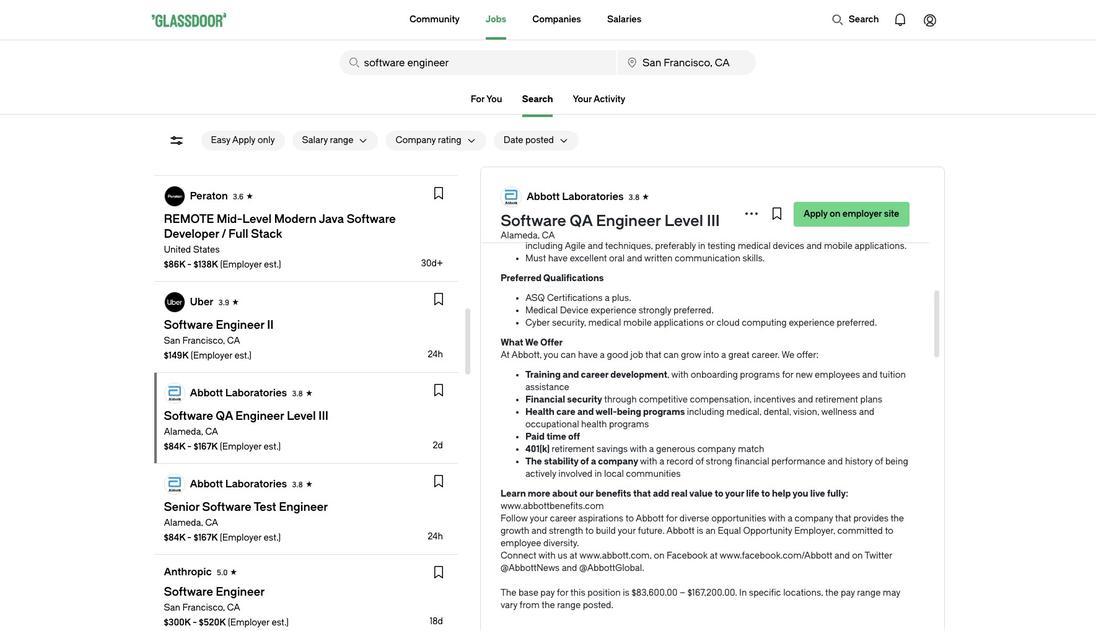 Task type: describe. For each thing, give the bounding box(es) containing it.
3.8 for 24h
[[292, 481, 303, 490]]

strongly
[[639, 306, 672, 316]]

1 horizontal spatial the
[[826, 588, 839, 599]]

follow
[[501, 514, 528, 525]]

committed
[[838, 526, 883, 537]]

good
[[607, 350, 629, 361]]

alameda, for 24h
[[164, 518, 203, 529]]

and up employee
[[532, 526, 547, 537]]

build
[[596, 526, 616, 537]]

2 horizontal spatial on
[[853, 551, 863, 562]]

2 horizontal spatial software
[[779, 192, 816, 202]]

1 vertical spatial have
[[548, 254, 568, 264]]

what we offer at abbott, you can have a good job that can grow into a great career. we offer:
[[501, 338, 819, 361]]

peraton logo image
[[165, 187, 184, 206]]

0 horizontal spatial or
[[605, 167, 613, 177]]

live
[[811, 489, 826, 500]]

3.9
[[219, 299, 229, 308]]

growth
[[501, 526, 530, 537]]

and inside with a record of strong financial performance and history of being actively involved in local communities
[[828, 457, 843, 467]]

5.0
[[217, 569, 228, 578]]

bachelor's
[[526, 167, 570, 177]]

www.abbott.com,
[[580, 551, 652, 562]]

search inside button
[[849, 14, 879, 25]]

technical,
[[768, 167, 808, 177]]

health
[[526, 407, 555, 418]]

with inside , with onboarding programs for new employees and tuition assistance
[[672, 370, 689, 381]]

specific
[[749, 588, 782, 599]]

engineering
[[820, 167, 869, 177]]

to inside bachelor's degree, or equivalent experience, in a scientific, technical, or engineering discipline. 2 to 5 years' experience in software quality assurance and/or software testing experience. knowledge of fda qsr, relevant iso guidelines and 21 cfr part 11. has knowledge of design control requirements. must have 1 - 3 years project experience in software testing practices, methodologies including agile and techniques, preferably in testing medical devices and mobile applications. must have excellent oral and written communication skills.
[[533, 192, 541, 202]]

performance
[[772, 457, 826, 467]]

(employer for 2d
[[220, 442, 262, 453]]

savings
[[597, 445, 628, 455]]

experience up fda
[[576, 192, 622, 202]]

degree,
[[572, 167, 602, 177]]

is inside learn more about our benefits that add real value to your life to help you live fully: www.abbottbenefits.com follow your career aspirations to abbott for diverse opportunities with a company that provides the growth and strength to build your future. abbott is an equal opportunity employer, committed to employee diversity. connect with us at www.abbott.com, on facebook at www.facebook.com/abbott and on twitter @abbottnews and @abbottglobal.
[[697, 526, 704, 537]]

, with onboarding programs for new employees and tuition assistance
[[526, 370, 906, 393]]

experience up offer:
[[789, 318, 835, 329]]

401(k)
[[526, 445, 550, 455]]

employees
[[815, 370, 861, 381]]

and down security
[[578, 407, 594, 418]]

stability
[[544, 457, 579, 467]]

for you
[[471, 94, 503, 105]]

(employer for 24h
[[220, 533, 262, 544]]

$138k
[[194, 260, 218, 270]]

,
[[668, 370, 670, 381]]

job
[[631, 350, 644, 361]]

programs inside , with onboarding programs for new employees and tuition assistance
[[740, 370, 780, 381]]

financial
[[735, 457, 770, 467]]

your activity
[[573, 94, 626, 105]]

a left good
[[600, 350, 605, 361]]

salary range
[[302, 135, 354, 146]]

to right value
[[715, 489, 724, 500]]

0 horizontal spatial apply
[[232, 135, 256, 146]]

benefits
[[596, 489, 632, 500]]

control
[[526, 216, 557, 227]]

into
[[704, 350, 720, 361]]

have inside the what we offer at abbott, you can have a good job that can grow into a great career. we offer:
[[578, 350, 598, 361]]

0 vertical spatial abbott laboratories logo image
[[502, 187, 521, 207]]

and down us
[[562, 564, 578, 574]]

position
[[588, 588, 621, 599]]

rating
[[438, 135, 462, 146]]

scientific,
[[727, 167, 766, 177]]

and left 21 at the top
[[726, 204, 741, 215]]

2 vertical spatial that
[[836, 514, 852, 525]]

$86k
[[164, 260, 185, 270]]

1 vertical spatial range
[[858, 588, 881, 599]]

mobile inside asq certifications a plus. medical device experience strongly preferred. cyber security, medical mobile applications or cloud computing experience preferred.
[[624, 318, 652, 329]]

locations,
[[784, 588, 824, 599]]

0 vertical spatial retirement
[[816, 395, 859, 405]]

experience,
[[660, 167, 708, 177]]

with inside paid time off 401(k) retirement savings with a generous company match
[[630, 445, 647, 455]]

on inside button
[[830, 209, 841, 219]]

abbott laboratories for 24h
[[190, 479, 287, 490]]

software inside software qa engineer level iii alameda, ca
[[501, 213, 567, 230]]

2 must from the top
[[526, 254, 546, 264]]

help
[[773, 489, 791, 500]]

for
[[471, 94, 485, 105]]

apply on employer site
[[804, 209, 900, 219]]

vary
[[501, 601, 518, 611]]

the stability of a company
[[526, 457, 640, 467]]

including medical, dental, vision, wellness and occupational health programs
[[526, 407, 875, 430]]

mobile inside bachelor's degree, or equivalent experience, in a scientific, technical, or engineering discipline. 2 to 5 years' experience in software quality assurance and/or software testing experience. knowledge of fda qsr, relevant iso guidelines and 21 cfr part 11. has knowledge of design control requirements. must have 1 - 3 years project experience in software testing practices, methodologies including agile and techniques, preferably in testing medical devices and mobile applications. must have excellent oral and written communication skills.
[[825, 241, 853, 252]]

occupational
[[526, 420, 579, 430]]

to right aspirations
[[626, 514, 634, 525]]

1 vertical spatial apply
[[804, 209, 828, 219]]

$167k for 24h
[[194, 533, 218, 544]]

1 vertical spatial that
[[634, 489, 651, 500]]

search link
[[522, 94, 553, 105]]

a inside asq certifications a plus. medical device experience strongly preferred. cyber security, medical mobile applications or cloud computing experience preferred.
[[605, 293, 610, 304]]

preferably
[[655, 241, 696, 252]]

easy apply only button
[[201, 131, 285, 151]]

3.8 for 2d
[[292, 390, 303, 399]]

uber logo image
[[165, 293, 184, 312]]

salary range button
[[292, 131, 354, 151]]

1 vertical spatial programs
[[644, 407, 685, 418]]

1 vertical spatial preferred.
[[837, 318, 878, 329]]

and down the techniques,
[[627, 254, 643, 264]]

0 horizontal spatial on
[[654, 551, 665, 562]]

in
[[740, 588, 747, 599]]

the inside learn more about our benefits that add real value to your life to help you live fully: www.abbottbenefits.com follow your career aspirations to abbott for diverse opportunities with a company that provides the growth and strength to build your future. abbott is an equal opportunity employer, committed to employee diversity. connect with us at www.abbott.com, on facebook at www.facebook.com/abbott and on twitter @abbottnews and @abbottglobal.
[[891, 514, 905, 525]]

0 horizontal spatial your
[[530, 514, 548, 525]]

care
[[557, 407, 576, 418]]

involved
[[559, 469, 593, 480]]

Search location field
[[618, 50, 756, 75]]

ca inside software qa engineer level iii alameda, ca
[[542, 231, 555, 241]]

programs inside including medical, dental, vision, wellness and occupational health programs
[[609, 420, 649, 430]]

posted.
[[583, 601, 614, 611]]

1 at from the left
[[570, 551, 578, 562]]

medical
[[526, 306, 558, 316]]

employee
[[501, 539, 542, 549]]

or inside asq certifications a plus. medical device experience strongly preferred. cyber security, medical mobile applications or cloud computing experience preferred.
[[706, 318, 715, 329]]

jobs
[[486, 14, 507, 25]]

18d
[[430, 617, 443, 627]]

employer,
[[795, 526, 836, 537]]

for inside the base pay for this position is $83,600.00 – $167,200.00. in specific locations, the pay range may vary from the range posted.
[[557, 588, 569, 599]]

career inside learn more about our benefits that add real value to your life to help you live fully: www.abbottbenefits.com follow your career aspirations to abbott for diverse opportunities with a company that provides the growth and strength to build your future. abbott is an equal opportunity employer, committed to employee diversity. connect with us at www.abbott.com, on facebook at www.facebook.com/abbott and on twitter @abbottnews and @abbottglobal.
[[550, 514, 577, 525]]

bachelor's degree, or equivalent experience, in a scientific, technical, or engineering discipline. 2 to 5 years' experience in software quality assurance and/or software testing experience. knowledge of fda qsr, relevant iso guidelines and 21 cfr part 11. has knowledge of design control requirements. must have 1 - 3 years project experience in software testing practices, methodologies including agile and techniques, preferably in testing medical devices and mobile applications. must have excellent oral and written communication skills.
[[526, 167, 908, 264]]

range inside popup button
[[330, 135, 354, 146]]

companies link
[[533, 0, 581, 40]]

(employer inside san francisco, ca $149k (employer est.)
[[191, 351, 233, 361]]

and right devices
[[807, 241, 822, 252]]

2 horizontal spatial your
[[726, 489, 745, 500]]

the for the base pay for this position is $83,600.00 – $167,200.00. in specific locations, the pay range may vary from the range posted.
[[501, 588, 517, 599]]

only
[[258, 135, 275, 146]]

abbott laboratories for 2d
[[190, 387, 287, 399]]

0 vertical spatial career
[[581, 370, 609, 381]]

san for uber
[[164, 336, 180, 347]]

2 horizontal spatial or
[[810, 167, 818, 177]]

being inside with a record of strong financial performance and history of being actively involved in local communities
[[886, 457, 909, 467]]

$149k
[[164, 351, 189, 361]]

$300k
[[164, 618, 191, 629]]

retirement inside paid time off 401(k) retirement savings with a generous company match
[[552, 445, 595, 455]]

grow
[[681, 350, 702, 361]]

alameda, for 2d
[[164, 427, 203, 438]]

none field 'search location'
[[618, 50, 756, 75]]

training
[[526, 370, 561, 381]]

methodologies
[[812, 229, 874, 239]]

1 horizontal spatial testing
[[739, 229, 767, 239]]

testing
[[818, 192, 848, 202]]

0 vertical spatial 3.8
[[629, 193, 640, 202]]

search button
[[826, 7, 886, 32]]

in up "assurance"
[[710, 167, 717, 177]]

for inside learn more about our benefits that add real value to your life to help you live fully: www.abbottbenefits.com follow your career aspirations to abbott for diverse opportunities with a company that provides the growth and strength to build your future. abbott is an equal opportunity employer, committed to employee diversity. connect with us at www.abbott.com, on facebook at www.facebook.com/abbott and on twitter @abbottnews and @abbottglobal.
[[666, 514, 678, 525]]

iso
[[664, 204, 680, 215]]

health care and well-being programs
[[526, 407, 687, 418]]

record
[[667, 457, 694, 467]]

states
[[193, 245, 220, 255]]

1 horizontal spatial software
[[634, 192, 671, 202]]

provides
[[854, 514, 889, 525]]

of left strong
[[696, 457, 704, 467]]

project
[[613, 229, 642, 239]]

a right into
[[722, 350, 727, 361]]

1 vertical spatial testing
[[708, 241, 736, 252]]

san francisco, ca $300k - $520k (employer est.)
[[164, 603, 289, 629]]

financial
[[526, 395, 566, 405]]

certifications
[[547, 293, 603, 304]]

health
[[582, 420, 607, 430]]

experience down 'plus.' at the right top of the page
[[591, 306, 637, 316]]

united states $86k - $138k (employer est.)
[[164, 245, 281, 270]]

1 pay from the left
[[541, 588, 555, 599]]

employer
[[843, 209, 883, 219]]



Task type: vqa. For each thing, say whether or not it's contained in the screenshot.


Task type: locate. For each thing, give the bounding box(es) containing it.
0 vertical spatial programs
[[740, 370, 780, 381]]

1 horizontal spatial medical
[[738, 241, 771, 252]]

2 vertical spatial alameda,
[[164, 518, 203, 529]]

www.abbottbenefits.com
[[501, 502, 604, 512]]

2 horizontal spatial company
[[795, 514, 834, 525]]

for you link
[[471, 92, 503, 107]]

0 horizontal spatial we
[[525, 338, 539, 348]]

(employer inside san francisco, ca $300k - $520k (employer est.)
[[228, 618, 270, 629]]

written
[[645, 254, 673, 264]]

have up training and career development
[[578, 350, 598, 361]]

software up 11.
[[779, 192, 816, 202]]

1 vertical spatial we
[[782, 350, 795, 361]]

devices
[[773, 241, 805, 252]]

0 vertical spatial being
[[617, 407, 642, 418]]

1 horizontal spatial on
[[830, 209, 841, 219]]

opportunity
[[744, 526, 793, 537]]

this
[[571, 588, 586, 599]]

retirement up wellness in the right of the page
[[816, 395, 859, 405]]

level
[[665, 213, 704, 230]]

1 none field from the left
[[339, 50, 617, 75]]

1 24h from the top
[[428, 350, 443, 360]]

testing down software
[[708, 241, 736, 252]]

company up employer,
[[795, 514, 834, 525]]

for left diverse
[[666, 514, 678, 525]]

off
[[569, 432, 580, 443]]

company inside paid time off 401(k) retirement savings with a generous company match
[[698, 445, 736, 455]]

the base pay for this position is $83,600.00 – $167,200.00. in specific locations, the pay range may vary from the range posted.
[[501, 588, 901, 611]]

0 horizontal spatial search
[[522, 94, 553, 105]]

0 vertical spatial that
[[646, 350, 662, 361]]

and down the plans
[[860, 407, 875, 418]]

in up "qsr,"
[[624, 192, 632, 202]]

of right history
[[875, 457, 884, 467]]

apply on employer site button
[[794, 202, 910, 227]]

2 vertical spatial your
[[618, 526, 636, 537]]

and/or
[[750, 192, 777, 202]]

2 vertical spatial abbott laboratories
[[190, 479, 287, 490]]

1 horizontal spatial including
[[687, 407, 725, 418]]

0 vertical spatial you
[[544, 350, 559, 361]]

the right from
[[542, 601, 555, 611]]

1 francisco, from the top
[[183, 336, 225, 347]]

qualifications
[[544, 273, 604, 284]]

est.) for 2d
[[264, 442, 281, 453]]

2 vertical spatial programs
[[609, 420, 649, 430]]

jobs link
[[486, 0, 507, 40]]

0 vertical spatial mobile
[[825, 241, 853, 252]]

$84k
[[164, 442, 185, 453], [164, 533, 185, 544]]

2 horizontal spatial for
[[783, 370, 794, 381]]

$167k for 2d
[[194, 442, 218, 453]]

$520k
[[199, 618, 226, 629]]

security
[[567, 395, 603, 405]]

with up communities
[[640, 457, 658, 467]]

to right life
[[762, 489, 771, 500]]

21
[[744, 204, 751, 215]]

company
[[396, 135, 436, 146]]

1 san from the top
[[164, 336, 180, 347]]

applications.
[[855, 241, 907, 252]]

2 $84k from the top
[[164, 533, 185, 544]]

1 vertical spatial you
[[793, 489, 809, 500]]

0 vertical spatial have
[[548, 229, 568, 239]]

- for 2d
[[187, 442, 192, 453]]

abbott for 'abbott laboratories logo' to the top
[[527, 191, 560, 203]]

a left generous
[[650, 445, 654, 455]]

twitter
[[865, 551, 893, 562]]

2 none field from the left
[[618, 50, 756, 75]]

3.8
[[629, 193, 640, 202], [292, 390, 303, 399], [292, 481, 303, 490]]

a up involved
[[591, 457, 597, 467]]

facebook
[[667, 551, 708, 562]]

2 vertical spatial the
[[542, 601, 555, 611]]

being down through
[[617, 407, 642, 418]]

can down offer
[[561, 350, 576, 361]]

pay left may
[[841, 588, 856, 599]]

apply left only
[[232, 135, 256, 146]]

in up the communication on the right top of the page
[[699, 241, 706, 252]]

0 horizontal spatial medical
[[589, 318, 622, 329]]

alameda, ca $84k - $167k (employer est.) for 2d
[[164, 427, 281, 453]]

1 horizontal spatial can
[[664, 350, 679, 361]]

can left grow
[[664, 350, 679, 361]]

0 vertical spatial for
[[783, 370, 794, 381]]

diversity.
[[544, 539, 579, 549]]

and left tuition at the right of page
[[863, 370, 878, 381]]

paid time off 401(k) retirement savings with a generous company match
[[526, 432, 765, 455]]

0 vertical spatial $167k
[[194, 442, 218, 453]]

abbott laboratories logo image for 2d
[[165, 384, 184, 404]]

must down control
[[526, 229, 546, 239]]

you inside the what we offer at abbott, you can have a good job that can grow into a great career. we offer:
[[544, 350, 559, 361]]

a up communities
[[660, 457, 665, 467]]

at
[[570, 551, 578, 562], [710, 551, 718, 562]]

development
[[611, 370, 668, 381]]

2 can from the left
[[664, 350, 679, 361]]

a inside paid time off 401(k) retirement savings with a generous company match
[[650, 445, 654, 455]]

retirement
[[816, 395, 859, 405], [552, 445, 595, 455]]

communication
[[675, 254, 741, 264]]

0 horizontal spatial you
[[544, 350, 559, 361]]

with left us
[[539, 551, 556, 562]]

ca inside san francisco, ca $300k - $520k (employer est.)
[[227, 603, 240, 614]]

est.) for 30d+
[[264, 260, 281, 270]]

company inside learn more about our benefits that add real value to your life to help you live fully: www.abbottbenefits.com follow your career aspirations to abbott for diverse opportunities with a company that provides the growth and strength to build your future. abbott is an equal opportunity employer, committed to employee diversity. connect with us at www.abbott.com, on facebook at www.facebook.com/abbott and on twitter @abbottnews and @abbottglobal.
[[795, 514, 834, 525]]

medical inside asq certifications a plus. medical device experience strongly preferred. cyber security, medical mobile applications or cloud computing experience preferred.
[[589, 318, 622, 329]]

- inside united states $86k - $138k (employer est.)
[[187, 260, 192, 270]]

1 vertical spatial san
[[164, 603, 180, 614]]

1 horizontal spatial being
[[886, 457, 909, 467]]

you down offer
[[544, 350, 559, 361]]

with inside with a record of strong financial performance and history of being actively involved in local communities
[[640, 457, 658, 467]]

for left this
[[557, 588, 569, 599]]

real
[[672, 489, 688, 500]]

abbott laboratories logo image
[[502, 187, 521, 207], [165, 384, 184, 404], [165, 475, 184, 495]]

2 vertical spatial for
[[557, 588, 569, 599]]

base
[[519, 588, 539, 599]]

must up preferred
[[526, 254, 546, 264]]

$84k for 2d
[[164, 442, 185, 453]]

1 vertical spatial abbott laboratories
[[190, 387, 287, 399]]

1 can from the left
[[561, 350, 576, 361]]

0 vertical spatial laboratories
[[562, 191, 624, 203]]

cloud
[[717, 318, 740, 329]]

your down the www.abbottbenefits.com
[[530, 514, 548, 525]]

0 horizontal spatial for
[[557, 588, 569, 599]]

0 horizontal spatial range
[[330, 135, 354, 146]]

is inside the base pay for this position is $83,600.00 – $167,200.00. in specific locations, the pay range may vary from the range posted.
[[623, 588, 630, 599]]

offer:
[[797, 350, 819, 361]]

including down the financial security through competitive compensation, incentives and retirement plans at the bottom
[[687, 407, 725, 418]]

experience.
[[850, 192, 898, 202]]

1 horizontal spatial pay
[[841, 588, 856, 599]]

1 vertical spatial retirement
[[552, 445, 595, 455]]

knowledge
[[526, 204, 572, 215]]

apply right 11.
[[804, 209, 828, 219]]

software up relevant
[[634, 192, 671, 202]]

or left cloud
[[706, 318, 715, 329]]

the inside the base pay for this position is $83,600.00 – $167,200.00. in specific locations, the pay range may vary from the range posted.
[[501, 588, 517, 599]]

san up the $149k
[[164, 336, 180, 347]]

alameda, ca $84k - $167k (employer est.) for 24h
[[164, 518, 281, 544]]

is
[[697, 526, 704, 537], [623, 588, 630, 599]]

est.)
[[264, 260, 281, 270], [235, 351, 252, 361], [264, 442, 281, 453], [264, 533, 281, 544], [272, 618, 289, 629]]

0 vertical spatial 24h
[[428, 350, 443, 360]]

software down 2
[[501, 213, 567, 230]]

with a record of strong financial performance and history of being actively involved in local communities
[[526, 457, 909, 480]]

- for 30d+
[[187, 260, 192, 270]]

easy
[[211, 135, 231, 146]]

future.
[[638, 526, 665, 537]]

is right position
[[623, 588, 630, 599]]

with right savings
[[630, 445, 647, 455]]

programs down competitive
[[644, 407, 685, 418]]

career.
[[752, 350, 780, 361]]

company rating
[[396, 135, 462, 146]]

alameda, inside software qa engineer level iii alameda, ca
[[501, 231, 540, 241]]

time
[[547, 432, 567, 443]]

0 vertical spatial francisco,
[[183, 336, 225, 347]]

generous
[[657, 445, 696, 455]]

a inside learn more about our benefits that add real value to your life to help you live fully: www.abbottbenefits.com follow your career aspirations to abbott for diverse opportunities with a company that provides the growth and strength to build your future. abbott is an equal opportunity employer, committed to employee diversity. connect with us at www.abbott.com, on facebook at www.facebook.com/abbott and on twitter @abbottnews and @abbottglobal.
[[788, 514, 793, 525]]

medical down 'plus.' at the right top of the page
[[589, 318, 622, 329]]

1 horizontal spatial the
[[526, 457, 542, 467]]

laboratories for 24h
[[226, 479, 287, 490]]

1 vertical spatial for
[[666, 514, 678, 525]]

company up local
[[598, 457, 639, 467]]

1 vertical spatial 3.8
[[292, 390, 303, 399]]

1 vertical spatial laboratories
[[226, 387, 287, 399]]

abbott for 24h 'abbott laboratories logo'
[[190, 479, 223, 490]]

1 vertical spatial alameda,
[[164, 427, 203, 438]]

range left may
[[858, 588, 881, 599]]

1 horizontal spatial preferred.
[[837, 318, 878, 329]]

and inside , with onboarding programs for new employees and tuition assistance
[[863, 370, 878, 381]]

range down this
[[557, 601, 581, 611]]

francisco,
[[183, 336, 225, 347], [183, 603, 225, 614]]

2 vertical spatial laboratories
[[226, 479, 287, 490]]

qsr,
[[605, 204, 627, 215]]

24h for abbott laboratories
[[428, 532, 443, 542]]

and down years
[[588, 241, 603, 252]]

you
[[487, 94, 503, 105]]

1 horizontal spatial company
[[698, 445, 736, 455]]

testing up skills.
[[739, 229, 767, 239]]

ca
[[542, 231, 555, 241], [227, 336, 240, 347], [205, 427, 218, 438], [205, 518, 218, 529], [227, 603, 240, 614]]

medical inside bachelor's degree, or equivalent experience, in a scientific, technical, or engineering discipline. 2 to 5 years' experience in software quality assurance and/or software testing experience. knowledge of fda qsr, relevant iso guidelines and 21 cfr part 11. has knowledge of design control requirements. must have 1 - 3 years project experience in software testing practices, methodologies including agile and techniques, preferably in testing medical devices and mobile applications. must have excellent oral and written communication skills.
[[738, 241, 771, 252]]

including inside including medical, dental, vision, wellness and occupational health programs
[[687, 407, 725, 418]]

francisco, up the $149k
[[183, 336, 225, 347]]

0 vertical spatial range
[[330, 135, 354, 146]]

2 at from the left
[[710, 551, 718, 562]]

with up opportunity
[[769, 514, 786, 525]]

francisco, inside san francisco, ca $300k - $520k (employer est.)
[[183, 603, 225, 614]]

0 horizontal spatial retirement
[[552, 445, 595, 455]]

being right history
[[886, 457, 909, 467]]

strength
[[549, 526, 584, 537]]

incentives
[[754, 395, 796, 405]]

0 vertical spatial the
[[891, 514, 905, 525]]

1 vertical spatial company
[[598, 457, 639, 467]]

have up preferred qualifications
[[548, 254, 568, 264]]

est.) inside san francisco, ca $300k - $520k (employer est.)
[[272, 618, 289, 629]]

1 alameda, ca $84k - $167k (employer est.) from the top
[[164, 427, 281, 453]]

0 vertical spatial alameda,
[[501, 231, 540, 241]]

and up vision,
[[798, 395, 814, 405]]

years'
[[551, 192, 574, 202]]

a inside bachelor's degree, or equivalent experience, in a scientific, technical, or engineering discipline. 2 to 5 years' experience in software quality assurance and/or software testing experience. knowledge of fda qsr, relevant iso guidelines and 21 cfr part 11. has knowledge of design control requirements. must have 1 - 3 years project experience in software testing practices, methodologies including agile and techniques, preferably in testing medical devices and mobile applications. must have excellent oral and written communication skills.
[[719, 167, 724, 177]]

abbott laboratories
[[527, 191, 624, 203], [190, 387, 287, 399], [190, 479, 287, 490]]

1 vertical spatial career
[[550, 514, 577, 525]]

0 vertical spatial testing
[[739, 229, 767, 239]]

activity
[[594, 94, 626, 105]]

abbott for 2d 'abbott laboratories logo'
[[190, 387, 223, 399]]

the
[[891, 514, 905, 525], [826, 588, 839, 599], [542, 601, 555, 611]]

communities
[[626, 469, 681, 480]]

2 24h from the top
[[428, 532, 443, 542]]

to down 'provides'
[[886, 526, 894, 537]]

11.
[[793, 204, 801, 215]]

0 vertical spatial is
[[697, 526, 704, 537]]

2 horizontal spatial the
[[891, 514, 905, 525]]

the down 401(k)
[[526, 457, 542, 467]]

preferred. up employees
[[837, 318, 878, 329]]

francisco, inside san francisco, ca $149k (employer est.)
[[183, 336, 225, 347]]

that right job
[[646, 350, 662, 361]]

of left fda
[[574, 204, 583, 215]]

the for the stability of a company
[[526, 457, 542, 467]]

for left new
[[783, 370, 794, 381]]

Search keyword field
[[339, 50, 617, 75]]

companies
[[533, 14, 581, 25]]

- inside bachelor's degree, or equivalent experience, in a scientific, technical, or engineering discipline. 2 to 5 years' experience in software quality assurance and/or software testing experience. knowledge of fda qsr, relevant iso guidelines and 21 cfr part 11. has knowledge of design control requirements. must have 1 - 3 years project experience in software testing practices, methodologies including agile and techniques, preferably in testing medical devices and mobile applications. must have excellent oral and written communication skills.
[[575, 229, 579, 239]]

and up the assistance
[[563, 370, 579, 381]]

2 alameda, ca $84k - $167k (employer est.) from the top
[[164, 518, 281, 544]]

equal
[[718, 526, 742, 537]]

1 vertical spatial francisco,
[[183, 603, 225, 614]]

more
[[528, 489, 551, 500]]

or
[[605, 167, 613, 177], [810, 167, 818, 177], [706, 318, 715, 329]]

qa
[[570, 213, 593, 230]]

1 horizontal spatial is
[[697, 526, 704, 537]]

a left 'plus.' at the right top of the page
[[605, 293, 610, 304]]

in inside with a record of strong financial performance and history of being actively involved in local communities
[[595, 469, 602, 480]]

est.) inside united states $86k - $138k (employer est.)
[[264, 260, 281, 270]]

date posted
[[504, 135, 554, 146]]

your
[[573, 94, 592, 105]]

the right locations,
[[826, 588, 839, 599]]

in left "iii"
[[692, 229, 699, 239]]

2 pay from the left
[[841, 588, 856, 599]]

5
[[543, 192, 549, 202]]

2 francisco, from the top
[[183, 603, 225, 614]]

(employer for 30d+
[[220, 260, 262, 270]]

0 horizontal spatial software
[[501, 213, 567, 230]]

–
[[680, 588, 686, 599]]

of up involved
[[581, 457, 589, 467]]

1 vertical spatial must
[[526, 254, 546, 264]]

what
[[501, 338, 524, 348]]

laboratories for 2d
[[226, 387, 287, 399]]

francisco, for 5.0
[[183, 603, 225, 614]]

for inside , with onboarding programs for new employees and tuition assistance
[[783, 370, 794, 381]]

1 horizontal spatial we
[[782, 350, 795, 361]]

0 vertical spatial alameda, ca $84k - $167k (employer est.)
[[164, 427, 281, 453]]

including inside bachelor's degree, or equivalent experience, in a scientific, technical, or engineering discipline. 2 to 5 years' experience in software quality assurance and/or software testing experience. knowledge of fda qsr, relevant iso guidelines and 21 cfr part 11. has knowledge of design control requirements. must have 1 - 3 years project experience in software testing practices, methodologies including agile and techniques, preferably in testing medical devices and mobile applications. must have excellent oral and written communication skills.
[[526, 241, 563, 252]]

mobile down the strongly on the right of page
[[624, 318, 652, 329]]

on down future.
[[654, 551, 665, 562]]

1 horizontal spatial at
[[710, 551, 718, 562]]

your left life
[[726, 489, 745, 500]]

1 horizontal spatial or
[[706, 318, 715, 329]]

company rating button
[[386, 131, 462, 151]]

0 vertical spatial apply
[[232, 135, 256, 146]]

1 horizontal spatial your
[[618, 526, 636, 537]]

0 vertical spatial abbott laboratories
[[527, 191, 624, 203]]

retirement down off
[[552, 445, 595, 455]]

united
[[164, 245, 191, 255]]

techniques,
[[606, 241, 653, 252]]

$167,200.00.
[[688, 588, 738, 599]]

that inside the what we offer at abbott, you can have a good job that can grow into a great career. we offer:
[[646, 350, 662, 361]]

1 vertical spatial the
[[501, 588, 517, 599]]

company up strong
[[698, 445, 736, 455]]

est.) inside san francisco, ca $149k (employer est.)
[[235, 351, 252, 361]]

paid
[[526, 432, 545, 443]]

you
[[544, 350, 559, 361], [793, 489, 809, 500]]

0 vertical spatial including
[[526, 241, 563, 252]]

0 horizontal spatial being
[[617, 407, 642, 418]]

a inside with a record of strong financial performance and history of being actively involved in local communities
[[660, 457, 665, 467]]

mobile
[[825, 241, 853, 252], [624, 318, 652, 329]]

date
[[504, 135, 524, 146]]

range right the salary
[[330, 135, 354, 146]]

of down experience.
[[869, 204, 877, 215]]

1 horizontal spatial apply
[[804, 209, 828, 219]]

we left offer:
[[782, 350, 795, 361]]

0 horizontal spatial testing
[[708, 241, 736, 252]]

3.6
[[233, 193, 244, 201]]

financial security through competitive compensation, incentives and retirement plans
[[526, 395, 883, 405]]

dental,
[[764, 407, 792, 418]]

the right 'provides'
[[891, 514, 905, 525]]

2 $167k from the top
[[194, 533, 218, 544]]

ca inside san francisco, ca $149k (employer est.)
[[227, 336, 240, 347]]

san up $300k on the left bottom
[[164, 603, 180, 614]]

uber
[[190, 296, 214, 308]]

None field
[[339, 50, 617, 75], [618, 50, 756, 75]]

and inside including medical, dental, vision, wellness and occupational health programs
[[860, 407, 875, 418]]

medical up skills.
[[738, 241, 771, 252]]

iii
[[707, 213, 720, 230]]

experience up the preferably
[[644, 229, 690, 239]]

a left scientific,
[[719, 167, 724, 177]]

excellent
[[570, 254, 607, 264]]

career up strength on the bottom of the page
[[550, 514, 577, 525]]

is left an
[[697, 526, 704, 537]]

your right the build
[[618, 526, 636, 537]]

0 vertical spatial company
[[698, 445, 736, 455]]

on left twitter
[[853, 551, 863, 562]]

that
[[646, 350, 662, 361], [634, 489, 651, 500], [836, 514, 852, 525]]

2 vertical spatial range
[[557, 601, 581, 611]]

that left add
[[634, 489, 651, 500]]

1 horizontal spatial career
[[581, 370, 609, 381]]

www.facebook.com/abbott
[[720, 551, 833, 562]]

at down an
[[710, 551, 718, 562]]

the up vary
[[501, 588, 517, 599]]

- for 24h
[[187, 533, 192, 544]]

programs down career.
[[740, 370, 780, 381]]

to left the build
[[586, 526, 594, 537]]

- inside san francisco, ca $300k - $520k (employer est.)
[[193, 618, 197, 629]]

you left live
[[793, 489, 809, 500]]

2 vertical spatial have
[[578, 350, 598, 361]]

open filter menu image
[[169, 133, 184, 148]]

on down the testing
[[830, 209, 841, 219]]

24h for uber
[[428, 350, 443, 360]]

a up opportunity
[[788, 514, 793, 525]]

0 horizontal spatial is
[[623, 588, 630, 599]]

1 vertical spatial abbott laboratories logo image
[[165, 384, 184, 404]]

on
[[830, 209, 841, 219], [654, 551, 665, 562], [853, 551, 863, 562]]

0 vertical spatial must
[[526, 229, 546, 239]]

or right degree,
[[605, 167, 613, 177]]

est.) for 24h
[[264, 533, 281, 544]]

and down committed
[[835, 551, 850, 562]]

1 vertical spatial mobile
[[624, 318, 652, 329]]

none field search keyword
[[339, 50, 617, 75]]

1 $167k from the top
[[194, 442, 218, 453]]

0 horizontal spatial company
[[598, 457, 639, 467]]

with
[[672, 370, 689, 381], [630, 445, 647, 455], [640, 457, 658, 467], [769, 514, 786, 525], [539, 551, 556, 562]]

san inside san francisco, ca $149k (employer est.)
[[164, 336, 180, 347]]

0 vertical spatial we
[[525, 338, 539, 348]]

1 must from the top
[[526, 229, 546, 239]]

offer
[[541, 338, 563, 348]]

you inside learn more about our benefits that add real value to your life to help you live fully: www.abbottbenefits.com follow your career aspirations to abbott for diverse opportunities with a company that provides the growth and strength to build your future. abbott is an equal opportunity employer, committed to employee diversity. connect with us at www.abbott.com, on facebook at www.facebook.com/abbott and on twitter @abbottnews and @abbottglobal.
[[793, 489, 809, 500]]

0 vertical spatial your
[[726, 489, 745, 500]]

2 vertical spatial abbott laboratories logo image
[[165, 475, 184, 495]]

1 horizontal spatial none field
[[618, 50, 756, 75]]

2 vertical spatial company
[[795, 514, 834, 525]]

1 $84k from the top
[[164, 442, 185, 453]]

a
[[719, 167, 724, 177], [605, 293, 610, 304], [600, 350, 605, 361], [722, 350, 727, 361], [650, 445, 654, 455], [591, 457, 597, 467], [660, 457, 665, 467], [788, 514, 793, 525]]

(employer inside united states $86k - $138k (employer est.)
[[220, 260, 262, 270]]

being
[[617, 407, 642, 418], [886, 457, 909, 467]]

security,
[[552, 318, 586, 329]]

pay right the base
[[541, 588, 555, 599]]

francisco, for uber
[[183, 336, 225, 347]]

your
[[726, 489, 745, 500], [530, 514, 548, 525], [618, 526, 636, 537]]

career up security
[[581, 370, 609, 381]]

abbott laboratories logo image for 24h
[[165, 475, 184, 495]]

$84k for 24h
[[164, 533, 185, 544]]

0 horizontal spatial the
[[542, 601, 555, 611]]

including down control
[[526, 241, 563, 252]]

2 san from the top
[[164, 603, 180, 614]]

0 horizontal spatial preferred.
[[674, 306, 714, 316]]

san for 5.0
[[164, 603, 180, 614]]

preferred.
[[674, 306, 714, 316], [837, 318, 878, 329]]

1 horizontal spatial mobile
[[825, 241, 853, 252]]

san inside san francisco, ca $300k - $520k (employer est.)
[[164, 603, 180, 614]]

0 vertical spatial the
[[526, 457, 542, 467]]



